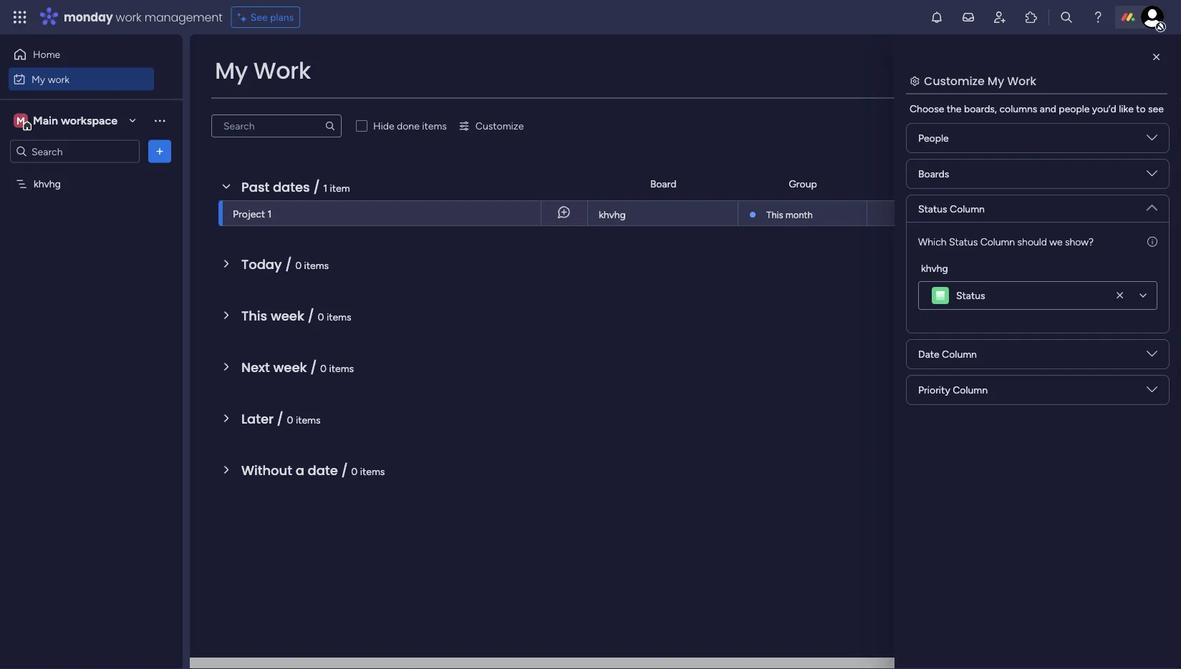 Task type: locate. For each thing, give the bounding box(es) containing it.
customize
[[924, 73, 985, 89], [475, 120, 524, 132]]

next
[[241, 358, 270, 377]]

see plans button
[[231, 6, 300, 28]]

2 vertical spatial dapulse dropdown down arrow image
[[1147, 349, 1157, 365]]

work
[[116, 9, 141, 25], [48, 73, 70, 85]]

/ up next week / 0 items
[[308, 307, 314, 325]]

this up next
[[241, 307, 267, 325]]

my down home
[[32, 73, 45, 85]]

m
[[17, 115, 25, 127]]

1 horizontal spatial 1
[[323, 182, 327, 194]]

customize my work
[[924, 73, 1036, 89]]

week for next
[[273, 358, 307, 377]]

management
[[144, 9, 223, 25]]

khvhg list box
[[0, 169, 183, 390]]

1 vertical spatial date
[[918, 348, 939, 361]]

items inside next week / 0 items
[[329, 362, 354, 375]]

search image
[[324, 120, 336, 132]]

status up show?
[[1089, 178, 1118, 190]]

1 horizontal spatial my
[[215, 55, 248, 87]]

items up next week / 0 items
[[327, 311, 351, 323]]

1 horizontal spatial work
[[116, 9, 141, 25]]

0 vertical spatial khvhg
[[34, 178, 61, 190]]

work inside "button"
[[48, 73, 70, 85]]

3 dapulse dropdown down arrow image from the top
[[1147, 349, 1157, 365]]

work for my
[[48, 73, 70, 85]]

customize inside button
[[475, 120, 524, 132]]

search everything image
[[1059, 10, 1074, 24]]

people
[[918, 132, 949, 144], [895, 178, 926, 190]]

my down see plans button
[[215, 55, 248, 87]]

my work
[[215, 55, 311, 87]]

1 vertical spatial people
[[895, 178, 926, 190]]

1 right project
[[268, 208, 272, 220]]

1 vertical spatial customize
[[475, 120, 524, 132]]

0 vertical spatial dapulse dropdown down arrow image
[[1147, 132, 1157, 149]]

1 horizontal spatial work
[[1007, 73, 1036, 89]]

0 vertical spatial 1
[[323, 182, 327, 194]]

status inside khvhg "group"
[[956, 290, 985, 302]]

1 vertical spatial dapulse dropdown down arrow image
[[1147, 385, 1157, 401]]

0 horizontal spatial 1
[[268, 208, 272, 220]]

khvhg
[[34, 178, 61, 190], [599, 209, 626, 221], [921, 262, 948, 274]]

1 horizontal spatial date
[[993, 178, 1014, 190]]

1 dapulse dropdown down arrow image from the top
[[1147, 168, 1157, 184]]

choose the boards, columns and people you'd like to see
[[910, 103, 1164, 115]]

this left month at the top
[[766, 209, 783, 221]]

0 vertical spatial customize
[[924, 73, 985, 89]]

1 vertical spatial 1
[[268, 208, 272, 220]]

/ down "this week / 0 items" on the top left of page
[[310, 358, 317, 377]]

0 inside next week / 0 items
[[320, 362, 327, 375]]

work up columns in the right of the page
[[1007, 73, 1036, 89]]

workspace options image
[[153, 113, 167, 128]]

hide done items
[[373, 120, 447, 132]]

1 horizontal spatial this
[[766, 209, 783, 221]]

items inside "this week / 0 items"
[[327, 311, 351, 323]]

0 horizontal spatial my
[[32, 73, 45, 85]]

nov
[[977, 208, 994, 219]]

date up priority
[[918, 348, 939, 361]]

khvhg inside khvhg list box
[[34, 178, 61, 190]]

monday
[[64, 9, 113, 25]]

khvhg inside khvhg "group"
[[921, 262, 948, 274]]

which
[[918, 236, 946, 248]]

/ right today at the top left of the page
[[285, 255, 292, 274]]

hide
[[373, 120, 394, 132]]

my inside "button"
[[32, 73, 45, 85]]

0 vertical spatial week
[[271, 307, 304, 325]]

0 up next week / 0 items
[[318, 311, 324, 323]]

2 dapulse dropdown down arrow image from the top
[[1147, 197, 1157, 213]]

1 vertical spatial this
[[241, 307, 267, 325]]

people down choose
[[918, 132, 949, 144]]

khvhg for khvhg link
[[599, 209, 626, 221]]

dapulse dropdown down arrow image
[[1147, 132, 1157, 149], [1147, 197, 1157, 213], [1147, 349, 1157, 365]]

see
[[1148, 103, 1164, 115]]

this for week
[[241, 307, 267, 325]]

see
[[250, 11, 268, 23]]

should
[[1017, 236, 1047, 248]]

status
[[1089, 178, 1118, 190], [918, 203, 947, 215], [949, 236, 978, 248], [956, 290, 985, 302]]

dapulse dropdown down arrow image for priority column
[[1147, 385, 1157, 401]]

column for priority column
[[953, 384, 988, 396]]

my up boards, at top right
[[988, 73, 1004, 89]]

1 vertical spatial work
[[48, 73, 70, 85]]

columns
[[999, 103, 1037, 115]]

am
[[1038, 208, 1052, 219]]

1 dapulse dropdown down arrow image from the top
[[1147, 132, 1157, 149]]

week
[[271, 307, 304, 325], [273, 358, 307, 377]]

0 down "this week / 0 items" on the top left of page
[[320, 362, 327, 375]]

khvhg inside khvhg link
[[599, 209, 626, 221]]

0 vertical spatial this
[[766, 209, 783, 221]]

1 left item
[[323, 182, 327, 194]]

0 vertical spatial dapulse dropdown down arrow image
[[1147, 168, 1157, 184]]

which status column should we show?
[[918, 236, 1094, 248]]

2 horizontal spatial khvhg
[[921, 262, 948, 274]]

items right later
[[296, 414, 321, 426]]

dapulse dropdown down arrow image for which status column should we show?
[[1147, 197, 1157, 213]]

items right done
[[422, 120, 447, 132]]

project
[[233, 208, 265, 220]]

2 dapulse dropdown down arrow image from the top
[[1147, 385, 1157, 401]]

1
[[323, 182, 327, 194], [268, 208, 272, 220]]

month
[[785, 209, 813, 221]]

column down 15,
[[980, 236, 1015, 248]]

0 horizontal spatial date
[[918, 348, 939, 361]]

items right the date
[[360, 466, 385, 478]]

column up priority column on the right bottom of the page
[[942, 348, 977, 361]]

/
[[313, 178, 320, 196], [285, 255, 292, 274], [308, 307, 314, 325], [310, 358, 317, 377], [277, 410, 284, 428], [341, 462, 348, 480]]

week down today / 0 items
[[271, 307, 304, 325]]

0 right today at the top left of the page
[[295, 259, 302, 271]]

done
[[397, 120, 420, 132]]

items inside today / 0 items
[[304, 259, 329, 271]]

2 vertical spatial khvhg
[[921, 262, 948, 274]]

09:00
[[1010, 208, 1036, 219]]

my inside main content
[[988, 73, 1004, 89]]

1 vertical spatial dapulse dropdown down arrow image
[[1147, 197, 1157, 213]]

/ left item
[[313, 178, 320, 196]]

0 horizontal spatial this
[[241, 307, 267, 325]]

0 vertical spatial date
[[993, 178, 1014, 190]]

items up "this week / 0 items" on the top left of page
[[304, 259, 329, 271]]

main content
[[190, 34, 1181, 670]]

option
[[0, 171, 183, 174]]

this for month
[[766, 209, 783, 221]]

dapulse dropdown down arrow image for boards
[[1147, 168, 1157, 184]]

show?
[[1065, 236, 1094, 248]]

1 vertical spatial week
[[273, 358, 307, 377]]

past
[[241, 178, 269, 196]]

items inside later / 0 items
[[296, 414, 321, 426]]

this week / 0 items
[[241, 307, 351, 325]]

/ right later
[[277, 410, 284, 428]]

my
[[215, 55, 248, 87], [988, 73, 1004, 89], [32, 73, 45, 85]]

this
[[766, 209, 783, 221], [241, 307, 267, 325]]

0 horizontal spatial khvhg
[[34, 178, 61, 190]]

date
[[993, 178, 1014, 190], [918, 348, 939, 361]]

main
[[33, 114, 58, 127]]

next week / 0 items
[[241, 358, 354, 377]]

dapulse dropdown down arrow image for boards
[[1147, 132, 1157, 149]]

work
[[253, 55, 311, 87], [1007, 73, 1036, 89]]

work down home
[[48, 73, 70, 85]]

gary orlando image
[[1141, 6, 1164, 29]]

my for my work
[[32, 73, 45, 85]]

dapulse dropdown down arrow image
[[1147, 168, 1157, 184], [1147, 385, 1157, 401]]

0 right later
[[287, 414, 293, 426]]

status up date column
[[956, 290, 985, 302]]

work down "plans" at the left top of page
[[253, 55, 311, 87]]

week right next
[[273, 358, 307, 377]]

0 right the date
[[351, 466, 358, 478]]

1 horizontal spatial khvhg
[[599, 209, 626, 221]]

0 horizontal spatial customize
[[475, 120, 524, 132]]

see plans
[[250, 11, 294, 23]]

column for status column
[[950, 203, 985, 215]]

column
[[950, 203, 985, 215], [980, 236, 1015, 248], [942, 348, 977, 361], [953, 384, 988, 396]]

None search field
[[211, 115, 342, 138]]

boards
[[918, 168, 949, 180]]

work right monday
[[116, 9, 141, 25]]

column for date column
[[942, 348, 977, 361]]

column right priority
[[953, 384, 988, 396]]

date for date column
[[918, 348, 939, 361]]

0
[[295, 259, 302, 271], [318, 311, 324, 323], [320, 362, 327, 375], [287, 414, 293, 426], [351, 466, 358, 478]]

Search in workspace field
[[30, 143, 120, 160]]

1 inside past dates / 1 item
[[323, 182, 327, 194]]

0 horizontal spatial work
[[48, 73, 70, 85]]

this month
[[766, 209, 813, 221]]

items down "this week / 0 items" on the top left of page
[[329, 362, 354, 375]]

item
[[330, 182, 350, 194]]

items
[[422, 120, 447, 132], [304, 259, 329, 271], [327, 311, 351, 323], [329, 362, 354, 375], [296, 414, 321, 426], [360, 466, 385, 478]]

options image
[[153, 144, 167, 159]]

choose
[[910, 103, 944, 115]]

2 horizontal spatial my
[[988, 73, 1004, 89]]

people up status column
[[895, 178, 926, 190]]

date up 15,
[[993, 178, 1014, 190]]

customize for customize my work
[[924, 73, 985, 89]]

1 horizontal spatial customize
[[924, 73, 985, 89]]

1 vertical spatial khvhg
[[599, 209, 626, 221]]

plans
[[270, 11, 294, 23]]

column left 15,
[[950, 203, 985, 215]]

0 vertical spatial work
[[116, 9, 141, 25]]

my work button
[[9, 68, 154, 91]]

date column
[[918, 348, 977, 361]]



Task type: vqa. For each thing, say whether or not it's contained in the screenshot.
bottommost The Khvhg
yes



Task type: describe. For each thing, give the bounding box(es) containing it.
workspace
[[61, 114, 117, 127]]

/ right the date
[[341, 462, 348, 480]]

workspace image
[[14, 113, 28, 129]]

like
[[1119, 103, 1134, 115]]

help image
[[1091, 10, 1105, 24]]

nov 15, 09:00 am
[[977, 208, 1052, 219]]

to
[[1136, 103, 1146, 115]]

15,
[[997, 208, 1008, 219]]

inbox image
[[961, 10, 975, 24]]

0 inside later / 0 items
[[287, 414, 293, 426]]

apps image
[[1024, 10, 1038, 24]]

0 inside the without a date / 0 items
[[351, 466, 358, 478]]

customize button
[[453, 115, 530, 138]]

you'd
[[1092, 103, 1116, 115]]

later
[[241, 410, 274, 428]]

home
[[33, 48, 60, 61]]

khvhg heading
[[921, 261, 948, 276]]

my for my work
[[215, 55, 248, 87]]

0 horizontal spatial work
[[253, 55, 311, 87]]

0 inside "this week / 0 items"
[[318, 311, 324, 323]]

workspace selection element
[[14, 112, 120, 131]]

project 1
[[233, 208, 272, 220]]

today
[[241, 255, 282, 274]]

v2 overdue deadline image
[[958, 207, 970, 220]]

my work
[[32, 73, 70, 85]]

main workspace
[[33, 114, 117, 127]]

group
[[789, 178, 817, 190]]

Filter dashboard by text search field
[[211, 115, 342, 138]]

priority
[[918, 384, 950, 396]]

none search field inside main content
[[211, 115, 342, 138]]

main content containing past dates /
[[190, 34, 1181, 670]]

khvhg link
[[597, 201, 729, 227]]

0 vertical spatial people
[[918, 132, 949, 144]]

we
[[1049, 236, 1062, 248]]

today / 0 items
[[241, 255, 329, 274]]

later / 0 items
[[241, 410, 321, 428]]

past dates / 1 item
[[241, 178, 350, 196]]

select product image
[[13, 10, 27, 24]]

date
[[308, 462, 338, 480]]

customize for customize
[[475, 120, 524, 132]]

khvhg for khvhg "group"
[[921, 262, 948, 274]]

v2 info image
[[1147, 234, 1157, 249]]

and
[[1040, 103, 1056, 115]]

home button
[[9, 43, 154, 66]]

status down v2 overdue deadline icon
[[949, 236, 978, 248]]

items inside the without a date / 0 items
[[360, 466, 385, 478]]

status left v2 overdue deadline icon
[[918, 203, 947, 215]]

the
[[947, 103, 962, 115]]

a
[[296, 462, 304, 480]]

dates
[[273, 178, 310, 196]]

monday work management
[[64, 9, 223, 25]]

without a date / 0 items
[[241, 462, 385, 480]]

work for monday
[[116, 9, 141, 25]]

invite members image
[[993, 10, 1007, 24]]

people
[[1059, 103, 1090, 115]]

boards,
[[964, 103, 997, 115]]

0 inside today / 0 items
[[295, 259, 302, 271]]

date for date
[[993, 178, 1014, 190]]

status column
[[918, 203, 985, 215]]

work inside main content
[[1007, 73, 1036, 89]]

notifications image
[[930, 10, 944, 24]]

khvhg group
[[918, 261, 1157, 310]]

board
[[650, 178, 676, 190]]

without
[[241, 462, 292, 480]]

week for this
[[271, 307, 304, 325]]

priority column
[[918, 384, 988, 396]]



